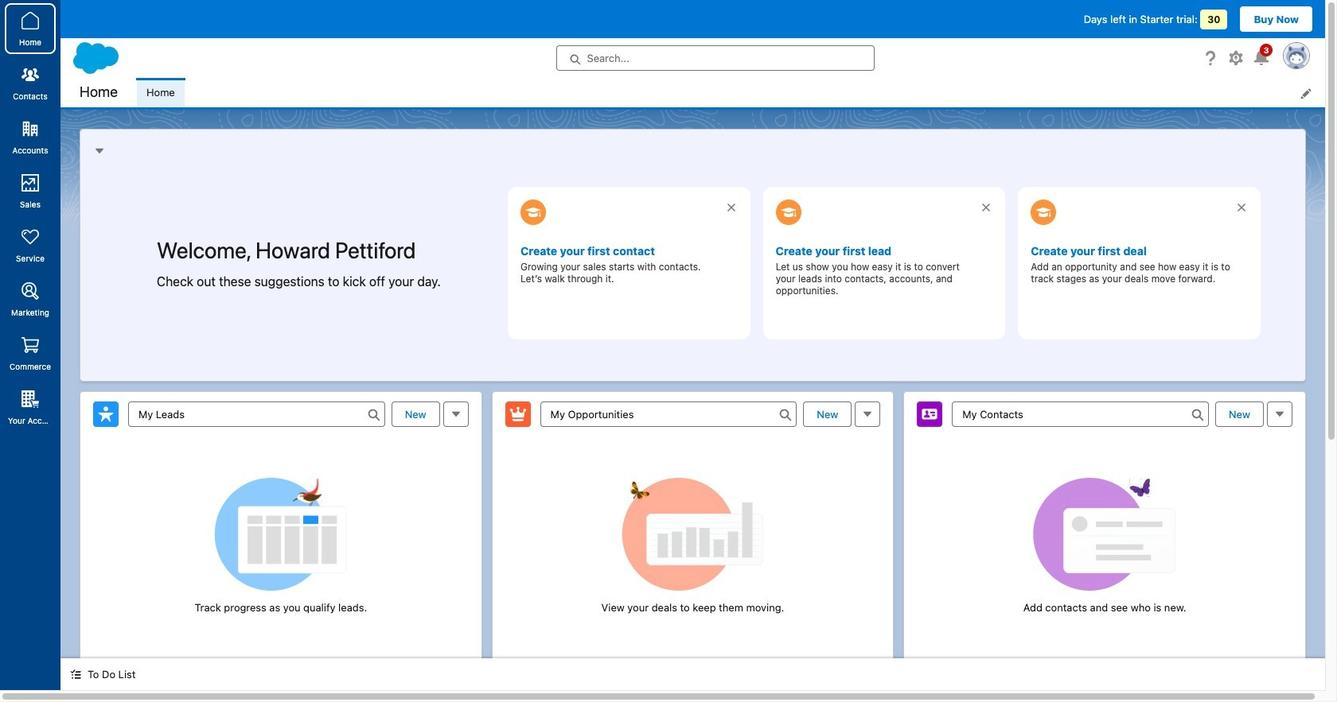 Task type: locate. For each thing, give the bounding box(es) containing it.
Select an Option text field
[[128, 402, 385, 427]]

Select an Option text field
[[540, 402, 797, 427]]

list
[[137, 78, 1325, 107]]



Task type: vqa. For each thing, say whether or not it's contained in the screenshot.
list
yes



Task type: describe. For each thing, give the bounding box(es) containing it.
text default image
[[70, 670, 81, 681]]



